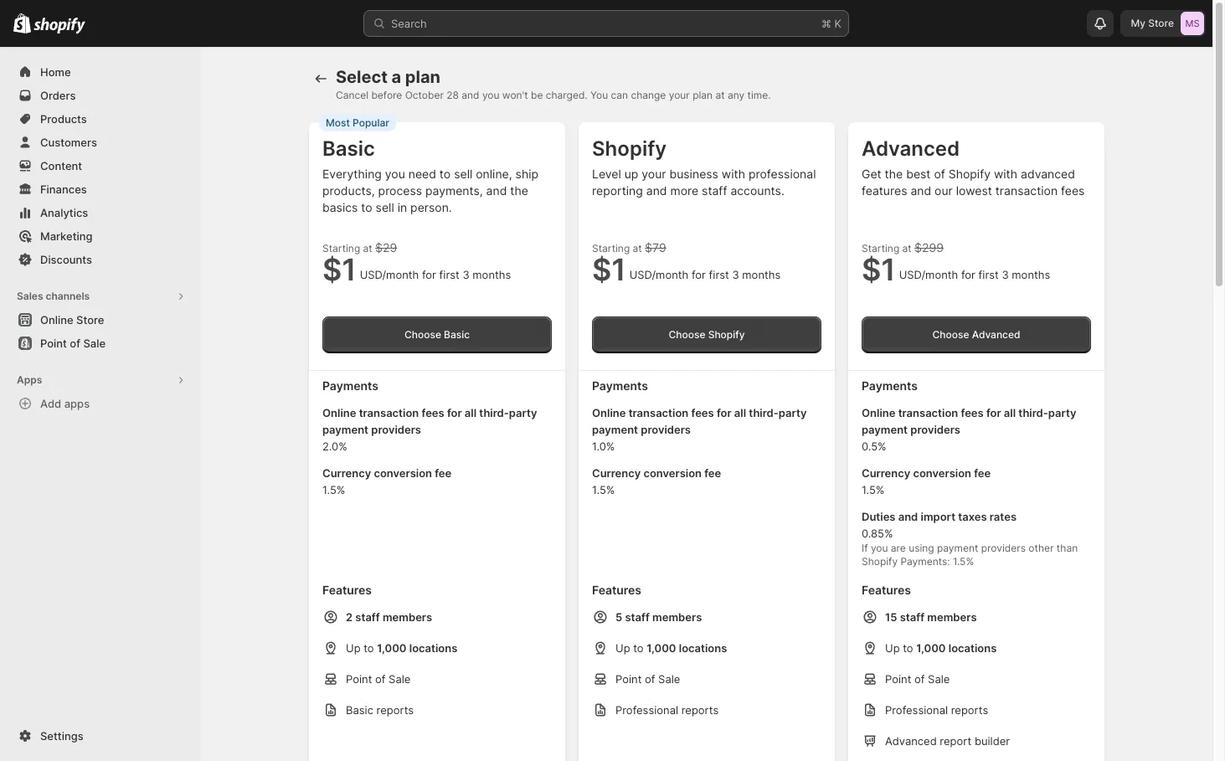Task type: describe. For each thing, give the bounding box(es) containing it.
1 reports from the left
[[377, 704, 414, 717]]

⌘
[[822, 17, 832, 30]]

marketing
[[40, 230, 93, 243]]

products
[[40, 112, 87, 126]]

ship
[[516, 167, 539, 181]]

1,000 for shopify
[[647, 642, 677, 655]]

$1 for shopify
[[592, 251, 627, 288]]

advanced get the best of shopify with advanced features and our lowest transaction fees
[[862, 137, 1086, 198]]

best
[[907, 167, 931, 181]]

get
[[862, 167, 882, 181]]

starting for advanced
[[862, 242, 900, 255]]

payments,
[[426, 184, 483, 198]]

duties
[[862, 510, 896, 524]]

my
[[1132, 17, 1146, 29]]

to for online transaction fees for all third-party payment providers 0.5%
[[903, 642, 914, 655]]

select
[[336, 67, 388, 87]]

point of sale link
[[10, 332, 191, 355]]

advanced
[[1022, 167, 1076, 181]]

at for advanced
[[903, 242, 912, 255]]

the inside basic everything you need to sell online, ship products, process payments, and the basics to sell in person.
[[511, 184, 529, 198]]

payment inside duties and import taxes rates 0.85% if you are using payment providers other than shopify payments: 1.5%
[[938, 542, 979, 555]]

up for advanced
[[886, 642, 900, 655]]

your inside select a plan cancel before october 28 and you won't be charged. you can change your plan at any time.
[[669, 89, 690, 101]]

of for online transaction fees for all third-party payment providers 1.0%
[[645, 673, 656, 686]]

at for basic
[[363, 242, 373, 255]]

fees for online transaction fees for all third-party payment providers 0.5%
[[962, 406, 984, 420]]

2
[[346, 611, 353, 624]]

a
[[392, 67, 402, 87]]

point for online transaction fees for all third-party payment providers 2.0%
[[346, 673, 372, 686]]

you
[[591, 89, 609, 101]]

payments for shopify
[[592, 379, 649, 393]]

sales channels
[[17, 290, 90, 302]]

1 vertical spatial advanced
[[973, 328, 1021, 341]]

2.0%
[[323, 440, 348, 453]]

1 horizontal spatial sell
[[454, 167, 473, 181]]

any
[[728, 89, 745, 101]]

transaction for online transaction fees for all third-party payment providers 1.0%
[[629, 406, 689, 420]]

and inside basic everything you need to sell online, ship products, process payments, and the basics to sell in person.
[[487, 184, 507, 198]]

settings link
[[10, 725, 191, 748]]

2 staff members
[[346, 611, 432, 624]]

add apps
[[40, 397, 90, 411]]

up
[[625, 167, 639, 181]]

professional for shopify
[[616, 704, 679, 717]]

first for advanced
[[979, 268, 999, 282]]

1.0%
[[592, 440, 615, 453]]

professional for advanced
[[886, 704, 949, 717]]

add
[[40, 397, 61, 411]]

payments:
[[901, 556, 951, 568]]

our
[[935, 184, 953, 198]]

k
[[835, 17, 842, 30]]

for inside starting at $29 $1 usd/month for first 3 months
[[422, 268, 437, 282]]

currency for shopify
[[592, 467, 641, 480]]

5
[[616, 611, 623, 624]]

3 for advanced
[[1003, 268, 1009, 282]]

change
[[631, 89, 666, 101]]

payments for advanced
[[862, 379, 918, 393]]

online transaction fees for all third-party payment providers 1.0%
[[592, 406, 807, 453]]

choose for basic
[[405, 328, 442, 341]]

1 locations from the left
[[410, 642, 458, 655]]

starting for shopify
[[592, 242, 630, 255]]

apps button
[[10, 369, 191, 392]]

and inside advanced get the best of shopify with advanced features and our lowest transaction fees
[[911, 184, 932, 198]]

content
[[40, 159, 82, 173]]

reporting
[[592, 184, 643, 198]]

level
[[592, 167, 622, 181]]

third- for shopify
[[749, 406, 779, 420]]

online transaction fees for all third-party payment providers 0.5%
[[862, 406, 1077, 453]]

third- for advanced
[[1019, 406, 1049, 420]]

my store
[[1132, 17, 1175, 29]]

lowest
[[957, 184, 993, 198]]

locations for shopify
[[679, 642, 728, 655]]

and inside shopify level up your business with professional reporting and more staff accounts.
[[647, 184, 667, 198]]

shopify inside choose shopify link
[[709, 328, 745, 341]]

1 1,000 from the left
[[377, 642, 407, 655]]

of for online transaction fees for all third-party payment providers 2.0%
[[375, 673, 386, 686]]

online for online transaction fees for all third-party payment providers 1.0%
[[592, 406, 626, 420]]

home
[[40, 65, 71, 79]]

process
[[378, 184, 422, 198]]

professional reports for shopify
[[616, 704, 719, 717]]

content link
[[10, 154, 191, 178]]

1.5% inside duties and import taxes rates 0.85% if you are using payment providers other than shopify payments: 1.5%
[[953, 556, 975, 568]]

$299
[[915, 240, 944, 255]]

15
[[886, 611, 898, 624]]

features for shopify
[[592, 583, 642, 597]]

features
[[862, 184, 908, 198]]

starting at $79 $1 usd/month for first 3 months
[[592, 240, 781, 288]]

party for advanced
[[1049, 406, 1077, 420]]

finances
[[40, 183, 87, 196]]

3 for shopify
[[733, 268, 740, 282]]

currency conversion fee 1.5% for advanced
[[862, 467, 992, 497]]

shopify image
[[13, 13, 31, 34]]

other
[[1029, 542, 1055, 555]]

1 vertical spatial sell
[[376, 200, 394, 215]]

add apps button
[[10, 392, 191, 416]]

than
[[1057, 542, 1079, 555]]

months for advanced
[[1012, 268, 1051, 282]]

⌘ k
[[822, 17, 842, 30]]

need
[[409, 167, 437, 181]]

members for advanced
[[928, 611, 977, 624]]

1 up to 1,000 locations from the left
[[346, 642, 458, 655]]

professional reports for advanced
[[886, 704, 989, 717]]

won't
[[503, 89, 528, 101]]

person.
[[411, 200, 452, 215]]

shopify inside advanced get the best of shopify with advanced features and our lowest transaction fees
[[949, 167, 991, 181]]

point for online transaction fees for all third-party payment providers 0.5%
[[886, 673, 912, 686]]

analytics
[[40, 206, 88, 220]]

choose advanced
[[933, 328, 1021, 341]]

1.5% for online transaction fees for all third-party payment providers 1.0%
[[592, 483, 615, 497]]

choose shopify
[[669, 328, 745, 341]]

1.5% for online transaction fees for all third-party payment providers 2.0%
[[323, 483, 346, 497]]

more
[[671, 184, 699, 198]]

charged.
[[546, 89, 588, 101]]

to up payments,
[[440, 167, 451, 181]]

choose shopify link
[[592, 317, 822, 354]]

products link
[[10, 107, 191, 131]]

everything
[[323, 167, 382, 181]]

1,000 for advanced
[[917, 642, 946, 655]]

basics
[[323, 200, 358, 215]]

online store link
[[10, 308, 191, 332]]

cancel
[[336, 89, 369, 101]]

analytics link
[[10, 201, 191, 225]]

party for shopify
[[779, 406, 807, 420]]

customers
[[40, 136, 97, 149]]

your inside shopify level up your business with professional reporting and more staff accounts.
[[642, 167, 667, 181]]

transaction inside advanced get the best of shopify with advanced features and our lowest transaction fees
[[996, 184, 1058, 198]]

first for shopify
[[709, 268, 730, 282]]

point of sale inside button
[[40, 337, 106, 350]]

before
[[372, 89, 403, 101]]

basic for basic reports
[[346, 704, 374, 717]]

features for advanced
[[862, 583, 912, 597]]

marketing link
[[10, 225, 191, 248]]

list containing 15 staff members
[[862, 609, 1092, 762]]

popular
[[353, 116, 390, 129]]

home link
[[10, 60, 191, 84]]

payment for 0.5%
[[862, 423, 908, 437]]

choose basic link
[[323, 317, 552, 354]]

1 horizontal spatial plan
[[693, 89, 713, 101]]

october
[[405, 89, 444, 101]]

online transaction fees for all third-party payment providers 2.0%
[[323, 406, 537, 453]]

all for shopify
[[735, 406, 747, 420]]

sales channels button
[[10, 285, 191, 308]]

shopify inside shopify level up your business with professional reporting and more staff accounts.
[[592, 137, 667, 161]]

online store button
[[0, 308, 201, 332]]

choose basic
[[405, 328, 470, 341]]

shopify inside duties and import taxes rates 0.85% if you are using payment providers other than shopify payments: 1.5%
[[862, 556, 898, 568]]



Task type: vqa. For each thing, say whether or not it's contained in the screenshot.
Online transaction fees for all third-party payment providers 1.0%'s TO
yes



Task type: locate. For each thing, give the bounding box(es) containing it.
2 horizontal spatial fee
[[975, 467, 992, 480]]

reports for advanced
[[952, 704, 989, 717]]

starting left "$79"
[[592, 242, 630, 255]]

third- inside online transaction fees for all third-party payment providers 2.0%
[[480, 406, 509, 420]]

point down 5
[[616, 673, 642, 686]]

0.85%
[[862, 527, 894, 540]]

point up the basic reports
[[346, 673, 372, 686]]

0 horizontal spatial fee
[[435, 467, 452, 480]]

0 horizontal spatial party
[[509, 406, 537, 420]]

$1 left $29
[[323, 251, 357, 288]]

1 3 from the left
[[463, 268, 470, 282]]

choose down starting at $299 $1 usd/month for first 3 months at the right top
[[933, 328, 970, 341]]

0 horizontal spatial with
[[722, 167, 746, 181]]

members for shopify
[[653, 611, 702, 624]]

starting inside starting at $79 $1 usd/month for first 3 months
[[592, 242, 630, 255]]

online down sales channels
[[40, 313, 73, 327]]

payment up 0.5%
[[862, 423, 908, 437]]

third-
[[480, 406, 509, 420], [749, 406, 779, 420], [1019, 406, 1049, 420]]

features up 5
[[592, 583, 642, 597]]

taxes
[[959, 510, 988, 524]]

2 horizontal spatial conversion
[[914, 467, 972, 480]]

point down the online store at the left top
[[40, 337, 67, 350]]

1 features from the left
[[323, 583, 372, 597]]

fees down choose advanced link
[[962, 406, 984, 420]]

2 reports from the left
[[682, 704, 719, 717]]

1 horizontal spatial first
[[709, 268, 730, 282]]

0 horizontal spatial members
[[383, 611, 432, 624]]

payment
[[323, 423, 369, 437], [592, 423, 639, 437], [862, 423, 908, 437], [938, 542, 979, 555]]

your right up
[[642, 167, 667, 181]]

2 horizontal spatial first
[[979, 268, 999, 282]]

and down online,
[[487, 184, 507, 198]]

to down products, on the left top of the page
[[361, 200, 373, 215]]

online
[[40, 313, 73, 327], [323, 406, 356, 420], [592, 406, 626, 420], [862, 406, 896, 420]]

0 vertical spatial the
[[885, 167, 904, 181]]

currency down 2.0%
[[323, 467, 371, 480]]

1 horizontal spatial store
[[1149, 17, 1175, 29]]

third- inside online transaction fees for all third-party payment providers 1.0%
[[749, 406, 779, 420]]

most popular
[[326, 116, 390, 129]]

0 horizontal spatial first
[[440, 268, 460, 282]]

at inside starting at $79 $1 usd/month for first 3 months
[[633, 242, 642, 255]]

1 professional reports from the left
[[616, 704, 719, 717]]

online up 2.0%
[[323, 406, 356, 420]]

to down 5 staff members
[[634, 642, 644, 655]]

1 months from the left
[[473, 268, 511, 282]]

choose inside choose advanced link
[[933, 328, 970, 341]]

first
[[440, 268, 460, 282], [709, 268, 730, 282], [979, 268, 999, 282]]

party inside online transaction fees for all third-party payment providers 0.5%
[[1049, 406, 1077, 420]]

for
[[422, 268, 437, 282], [692, 268, 706, 282], [962, 268, 976, 282], [447, 406, 462, 420], [717, 406, 732, 420], [987, 406, 1002, 420]]

for inside online transaction fees for all third-party payment providers 2.0%
[[447, 406, 462, 420]]

2 horizontal spatial months
[[1012, 268, 1051, 282]]

fee down online transaction fees for all third-party payment providers 2.0%
[[435, 467, 452, 480]]

1 party from the left
[[509, 406, 537, 420]]

payment inside online transaction fees for all third-party payment providers 0.5%
[[862, 423, 908, 437]]

store inside button
[[76, 313, 104, 327]]

2 party from the left
[[779, 406, 807, 420]]

fees down choose shopify link
[[692, 406, 715, 420]]

up down 15
[[886, 642, 900, 655]]

1 currency conversion fee 1.5% from the left
[[323, 467, 452, 497]]

1 horizontal spatial usd/month
[[630, 268, 689, 282]]

to for online transaction fees for all third-party payment providers 1.0%
[[634, 642, 644, 655]]

and inside duties and import taxes rates 0.85% if you are using payment providers other than shopify payments: 1.5%
[[899, 510, 919, 524]]

point for online transaction fees for all third-party payment providers 1.0%
[[616, 673, 642, 686]]

advanced inside advanced get the best of shopify with advanced features and our lowest transaction fees
[[862, 137, 960, 161]]

transaction inside online transaction fees for all third-party payment providers 1.0%
[[629, 406, 689, 420]]

rates
[[990, 510, 1017, 524]]

list containing 5 staff members
[[592, 609, 822, 762]]

2 horizontal spatial $1
[[862, 251, 896, 288]]

2 horizontal spatial up to 1,000 locations
[[886, 642, 997, 655]]

0 vertical spatial your
[[669, 89, 690, 101]]

1 horizontal spatial features
[[592, 583, 642, 597]]

1 horizontal spatial 1,000
[[647, 642, 677, 655]]

1.5% down the 1.0%
[[592, 483, 615, 497]]

online store
[[40, 313, 104, 327]]

your right 'change'
[[669, 89, 690, 101]]

0 vertical spatial advanced
[[862, 137, 960, 161]]

3 months from the left
[[1012, 268, 1051, 282]]

1,000 down 2 staff members
[[377, 642, 407, 655]]

1.5% right payments:
[[953, 556, 975, 568]]

1 horizontal spatial professional reports
[[886, 704, 989, 717]]

shopify up up
[[592, 137, 667, 161]]

3 members from the left
[[928, 611, 977, 624]]

staff for online transaction fees for all third-party payment providers 2.0%
[[356, 611, 380, 624]]

and down best
[[911, 184, 932, 198]]

usd/month for advanced
[[900, 268, 959, 282]]

1 all from the left
[[465, 406, 477, 420]]

point of sale down the online store at the left top
[[40, 337, 106, 350]]

2 horizontal spatial you
[[871, 542, 889, 555]]

first up choose shopify
[[709, 268, 730, 282]]

2 horizontal spatial locations
[[949, 642, 997, 655]]

0 horizontal spatial up
[[346, 642, 361, 655]]

1 vertical spatial plan
[[693, 89, 713, 101]]

1 horizontal spatial third-
[[749, 406, 779, 420]]

3 up choose basic
[[463, 268, 470, 282]]

1 horizontal spatial months
[[743, 268, 781, 282]]

conversion down online transaction fees for all third-party payment providers 1.0%
[[644, 467, 702, 480]]

currency conversion fee 1.5% down 2.0%
[[323, 467, 452, 497]]

search
[[391, 17, 427, 30]]

fees inside online transaction fees for all third-party payment providers 1.0%
[[692, 406, 715, 420]]

1.5% down 2.0%
[[323, 483, 346, 497]]

shopify down starting at $79 $1 usd/month for first 3 months at top
[[709, 328, 745, 341]]

advanced for advanced report builder
[[886, 735, 937, 748]]

3 currency conversion fee 1.5% from the left
[[862, 467, 992, 497]]

point of sale down 5 staff members
[[616, 673, 681, 686]]

of
[[935, 167, 946, 181], [70, 337, 80, 350], [375, 673, 386, 686], [645, 673, 656, 686], [915, 673, 925, 686]]

online inside online transaction fees for all third-party payment providers 0.5%
[[862, 406, 896, 420]]

time.
[[748, 89, 771, 101]]

party
[[509, 406, 537, 420], [779, 406, 807, 420], [1049, 406, 1077, 420]]

you inside basic everything you need to sell online, ship products, process payments, and the basics to sell in person.
[[385, 167, 405, 181]]

$1 for basic
[[323, 251, 357, 288]]

2 all from the left
[[735, 406, 747, 420]]

3 reports from the left
[[952, 704, 989, 717]]

payments up 0.5%
[[862, 379, 918, 393]]

online for online transaction fees for all third-party payment providers 2.0%
[[323, 406, 356, 420]]

1 $1 from the left
[[323, 251, 357, 288]]

point of sale for online transaction fees for all third-party payment providers 0.5%
[[886, 673, 951, 686]]

1 professional from the left
[[616, 704, 679, 717]]

0 horizontal spatial locations
[[410, 642, 458, 655]]

accounts.
[[731, 184, 785, 198]]

at left "$79"
[[633, 242, 642, 255]]

builder
[[975, 735, 1011, 748]]

staff inside shopify level up your business with professional reporting and more staff accounts.
[[702, 184, 728, 198]]

3 usd/month from the left
[[900, 268, 959, 282]]

3 first from the left
[[979, 268, 999, 282]]

basic everything you need to sell online, ship products, process payments, and the basics to sell in person.
[[323, 137, 539, 215]]

store for online store
[[76, 313, 104, 327]]

you inside duties and import taxes rates 0.85% if you are using payment providers other than shopify payments: 1.5%
[[871, 542, 889, 555]]

with inside advanced get the best of shopify with advanced features and our lowest transaction fees
[[995, 167, 1018, 181]]

features up 15
[[862, 583, 912, 597]]

first up "choose advanced"
[[979, 268, 999, 282]]

first inside starting at $29 $1 usd/month for first 3 months
[[440, 268, 460, 282]]

$1
[[323, 251, 357, 288], [592, 251, 627, 288], [862, 251, 896, 288]]

0 horizontal spatial sell
[[376, 200, 394, 215]]

1 horizontal spatial party
[[779, 406, 807, 420]]

of up the basic reports
[[375, 673, 386, 686]]

3 currency from the left
[[862, 467, 911, 480]]

at inside starting at $299 $1 usd/month for first 3 months
[[903, 242, 912, 255]]

1 vertical spatial store
[[76, 313, 104, 327]]

choose down starting at $29 $1 usd/month for first 3 months
[[405, 328, 442, 341]]

the inside advanced get the best of shopify with advanced features and our lowest transaction fees
[[885, 167, 904, 181]]

0 horizontal spatial 3
[[463, 268, 470, 282]]

with inside shopify level up your business with professional reporting and more staff accounts.
[[722, 167, 746, 181]]

first inside starting at $79 $1 usd/month for first 3 months
[[709, 268, 730, 282]]

0 horizontal spatial months
[[473, 268, 511, 282]]

0 horizontal spatial professional reports
[[616, 704, 719, 717]]

online inside button
[[40, 313, 73, 327]]

1 starting from the left
[[323, 242, 360, 255]]

$1 for advanced
[[862, 251, 896, 288]]

fees inside online transaction fees for all third-party payment providers 2.0%
[[422, 406, 445, 420]]

of inside advanced get the best of shopify with advanced features and our lowest transaction fees
[[935, 167, 946, 181]]

locations
[[410, 642, 458, 655], [679, 642, 728, 655], [949, 642, 997, 655]]

are
[[891, 542, 907, 555]]

0 horizontal spatial you
[[385, 167, 405, 181]]

and inside select a plan cancel before october 28 and you won't be charged. you can change your plan at any time.
[[462, 89, 480, 101]]

2 horizontal spatial starting
[[862, 242, 900, 255]]

fees inside advanced get the best of shopify with advanced features and our lowest transaction fees
[[1062, 184, 1086, 198]]

you inside select a plan cancel before october 28 and you won't be charged. you can change your plan at any time.
[[483, 89, 500, 101]]

months for shopify
[[743, 268, 781, 282]]

2 months from the left
[[743, 268, 781, 282]]

providers for 1.0%
[[641, 423, 691, 437]]

choose inside choose basic link
[[405, 328, 442, 341]]

2 horizontal spatial currency conversion fee 1.5%
[[862, 467, 992, 497]]

1.5% for online transaction fees for all third-party payment providers 0.5%
[[862, 483, 885, 497]]

for inside starting at $79 $1 usd/month for first 3 months
[[692, 268, 706, 282]]

providers inside online transaction fees for all third-party payment providers 2.0%
[[371, 423, 421, 437]]

online inside online transaction fees for all third-party payment providers 2.0%
[[323, 406, 356, 420]]

sale up the basic reports
[[389, 673, 411, 686]]

settings
[[40, 730, 84, 743]]

first inside starting at $299 $1 usd/month for first 3 months
[[979, 268, 999, 282]]

my store image
[[1181, 12, 1205, 35]]

fee
[[435, 467, 452, 480], [705, 467, 722, 480], [975, 467, 992, 480]]

and right 28
[[462, 89, 480, 101]]

$1 inside starting at $299 $1 usd/month for first 3 months
[[862, 251, 896, 288]]

payment up 2.0%
[[323, 423, 369, 437]]

1 first from the left
[[440, 268, 460, 282]]

your
[[669, 89, 690, 101], [642, 167, 667, 181]]

0 horizontal spatial store
[[76, 313, 104, 327]]

months
[[473, 268, 511, 282], [743, 268, 781, 282], [1012, 268, 1051, 282]]

2 horizontal spatial party
[[1049, 406, 1077, 420]]

2 payments from the left
[[592, 379, 649, 393]]

you left won't
[[483, 89, 500, 101]]

transaction inside online transaction fees for all third-party payment providers 0.5%
[[899, 406, 959, 420]]

months inside starting at $299 $1 usd/month for first 3 months
[[1012, 268, 1051, 282]]

at left the any
[[716, 89, 725, 101]]

orders link
[[10, 84, 191, 107]]

1 horizontal spatial currency
[[592, 467, 641, 480]]

usd/month down "$79"
[[630, 268, 689, 282]]

0 horizontal spatial all
[[465, 406, 477, 420]]

1 horizontal spatial your
[[669, 89, 690, 101]]

0 vertical spatial sell
[[454, 167, 473, 181]]

1 horizontal spatial members
[[653, 611, 702, 624]]

point down 15
[[886, 673, 912, 686]]

usd/month
[[360, 268, 419, 282], [630, 268, 689, 282], [900, 268, 959, 282]]

basic reports
[[346, 704, 414, 717]]

be
[[531, 89, 543, 101]]

first up choose basic
[[440, 268, 460, 282]]

2 horizontal spatial members
[[928, 611, 977, 624]]

2 currency from the left
[[592, 467, 641, 480]]

payment up the 1.0%
[[592, 423, 639, 437]]

$1 inside starting at $79 $1 usd/month for first 3 months
[[592, 251, 627, 288]]

1 choose from the left
[[405, 328, 442, 341]]

0 horizontal spatial $1
[[323, 251, 357, 288]]

duties and import taxes rates 0.85% if you are using payment providers other than shopify payments: 1.5%
[[862, 510, 1079, 568]]

$79
[[645, 240, 667, 255]]

sell left in at the left of page
[[376, 200, 394, 215]]

the down ship
[[511, 184, 529, 198]]

for inside online transaction fees for all third-party payment providers 1.0%
[[717, 406, 732, 420]]

up to 1,000 locations
[[346, 642, 458, 655], [616, 642, 728, 655], [886, 642, 997, 655]]

of down the online store at the left top
[[70, 337, 80, 350]]

0 horizontal spatial reports
[[377, 704, 414, 717]]

2 vertical spatial basic
[[346, 704, 374, 717]]

2 $1 from the left
[[592, 251, 627, 288]]

locations down 2 staff members
[[410, 642, 458, 655]]

fees for online transaction fees for all third-party payment providers 1.0%
[[692, 406, 715, 420]]

advanced for advanced get the best of shopify with advanced features and our lowest transaction fees
[[862, 137, 960, 161]]

discounts
[[40, 253, 92, 266]]

conversion for advanced
[[914, 467, 972, 480]]

3 all from the left
[[1005, 406, 1016, 420]]

1 currency from the left
[[323, 467, 371, 480]]

starting inside starting at $29 $1 usd/month for first 3 months
[[323, 242, 360, 255]]

0 horizontal spatial professional
[[616, 704, 679, 717]]

choose inside choose shopify link
[[669, 328, 706, 341]]

members right 15
[[928, 611, 977, 624]]

with left advanced at the right of page
[[995, 167, 1018, 181]]

1 horizontal spatial currency conversion fee 1.5%
[[592, 467, 722, 497]]

online up 0.5%
[[862, 406, 896, 420]]

usd/month inside starting at $79 $1 usd/month for first 3 months
[[630, 268, 689, 282]]

1 horizontal spatial payments
[[592, 379, 649, 393]]

1 up from the left
[[346, 642, 361, 655]]

first for basic
[[440, 268, 460, 282]]

starting down basics
[[323, 242, 360, 255]]

usd/month for shopify
[[630, 268, 689, 282]]

months inside starting at $79 $1 usd/month for first 3 months
[[743, 268, 781, 282]]

2 horizontal spatial choose
[[933, 328, 970, 341]]

starting at $29 $1 usd/month for first 3 months
[[323, 240, 511, 288]]

party inside online transaction fees for all third-party payment providers 1.0%
[[779, 406, 807, 420]]

usd/month inside starting at $299 $1 usd/month for first 3 months
[[900, 268, 959, 282]]

point inside button
[[40, 337, 67, 350]]

for up choose shopify
[[692, 268, 706, 282]]

currency down the 1.0%
[[592, 467, 641, 480]]

choose
[[405, 328, 442, 341], [669, 328, 706, 341], [933, 328, 970, 341]]

online for online transaction fees for all third-party payment providers 0.5%
[[862, 406, 896, 420]]

1 fee from the left
[[435, 467, 452, 480]]

2 currency conversion fee 1.5% from the left
[[592, 467, 722, 497]]

2 horizontal spatial payments
[[862, 379, 918, 393]]

choose for shopify
[[669, 328, 706, 341]]

$1 inside starting at $29 $1 usd/month for first 3 months
[[323, 251, 357, 288]]

1 horizontal spatial 3
[[733, 268, 740, 282]]

0 horizontal spatial third-
[[480, 406, 509, 420]]

1 vertical spatial the
[[511, 184, 529, 198]]

2 conversion from the left
[[644, 467, 702, 480]]

0 vertical spatial you
[[483, 89, 500, 101]]

3 up to 1,000 locations from the left
[[886, 642, 997, 655]]

2 horizontal spatial reports
[[952, 704, 989, 717]]

0 vertical spatial plan
[[405, 67, 441, 87]]

2 fee from the left
[[705, 467, 722, 480]]

0 horizontal spatial plan
[[405, 67, 441, 87]]

transaction inside online transaction fees for all third-party payment providers 2.0%
[[359, 406, 419, 420]]

3 conversion from the left
[[914, 467, 972, 480]]

third- inside online transaction fees for all third-party payment providers 0.5%
[[1019, 406, 1049, 420]]

point of sale for online transaction fees for all third-party payment providers 1.0%
[[616, 673, 681, 686]]

online for online store
[[40, 313, 73, 327]]

2 3 from the left
[[733, 268, 740, 282]]

2 vertical spatial you
[[871, 542, 889, 555]]

shopify image
[[34, 17, 86, 34]]

2 professional from the left
[[886, 704, 949, 717]]

months up choose basic link
[[473, 268, 511, 282]]

1 horizontal spatial with
[[995, 167, 1018, 181]]

usd/month for basic
[[360, 268, 419, 282]]

at left $29
[[363, 242, 373, 255]]

1,000 down 15 staff members
[[917, 642, 946, 655]]

plan up october
[[405, 67, 441, 87]]

sale inside button
[[83, 337, 106, 350]]

$29
[[375, 240, 397, 255]]

customers link
[[10, 131, 191, 154]]

0 horizontal spatial features
[[323, 583, 372, 597]]

apps
[[64, 397, 90, 411]]

1 horizontal spatial $1
[[592, 251, 627, 288]]

3 fee from the left
[[975, 467, 992, 480]]

fee for shopify
[[705, 467, 722, 480]]

3 1,000 from the left
[[917, 642, 946, 655]]

party inside online transaction fees for all third-party payment providers 2.0%
[[509, 406, 537, 420]]

2 with from the left
[[995, 167, 1018, 181]]

sale for online transaction fees for all third-party payment providers 2.0%
[[389, 673, 411, 686]]

1 horizontal spatial starting
[[592, 242, 630, 255]]

fees for online transaction fees for all third-party payment providers 2.0%
[[422, 406, 445, 420]]

all inside online transaction fees for all third-party payment providers 2.0%
[[465, 406, 477, 420]]

1 conversion from the left
[[374, 467, 432, 480]]

currency conversion fee 1.5% down the 1.0%
[[592, 467, 722, 497]]

2 horizontal spatial 3
[[1003, 268, 1009, 282]]

2 first from the left
[[709, 268, 730, 282]]

providers for 0.5%
[[911, 423, 961, 437]]

up for shopify
[[616, 642, 631, 655]]

0 horizontal spatial starting
[[323, 242, 360, 255]]

2 usd/month from the left
[[630, 268, 689, 282]]

3 features from the left
[[862, 583, 912, 597]]

2 horizontal spatial features
[[862, 583, 912, 597]]

2 up from the left
[[616, 642, 631, 655]]

the up features
[[885, 167, 904, 181]]

advanced down starting at $299 $1 usd/month for first 3 months at the right top
[[973, 328, 1021, 341]]

starting inside starting at $299 $1 usd/month for first 3 months
[[862, 242, 900, 255]]

sales
[[17, 290, 43, 302]]

0 horizontal spatial conversion
[[374, 467, 432, 480]]

1 horizontal spatial conversion
[[644, 467, 702, 480]]

1 vertical spatial basic
[[444, 328, 470, 341]]

28
[[447, 89, 459, 101]]

3 for basic
[[463, 268, 470, 282]]

1 horizontal spatial up to 1,000 locations
[[616, 642, 728, 655]]

currency conversion fee 1.5% for shopify
[[592, 467, 722, 497]]

plan
[[405, 67, 441, 87], [693, 89, 713, 101]]

channels
[[46, 290, 90, 302]]

and
[[462, 89, 480, 101], [487, 184, 507, 198], [647, 184, 667, 198], [911, 184, 932, 198], [899, 510, 919, 524]]

months inside starting at $29 $1 usd/month for first 3 months
[[473, 268, 511, 282]]

of for online transaction fees for all third-party payment providers 0.5%
[[915, 673, 925, 686]]

all for advanced
[[1005, 406, 1016, 420]]

all inside online transaction fees for all third-party payment providers 0.5%
[[1005, 406, 1016, 420]]

1 horizontal spatial fee
[[705, 467, 722, 480]]

at
[[716, 89, 725, 101], [363, 242, 373, 255], [633, 242, 642, 255], [903, 242, 912, 255]]

transaction for online transaction fees for all third-party payment providers 0.5%
[[899, 406, 959, 420]]

5 staff members
[[616, 611, 702, 624]]

features up 2
[[323, 583, 372, 597]]

providers for 2.0%
[[371, 423, 421, 437]]

1 third- from the left
[[480, 406, 509, 420]]

2 up to 1,000 locations from the left
[[616, 642, 728, 655]]

2 horizontal spatial currency
[[862, 467, 911, 480]]

point of sale for online transaction fees for all third-party payment providers 2.0%
[[346, 673, 411, 686]]

staff for online transaction fees for all third-party payment providers 1.0%
[[625, 611, 650, 624]]

1 members from the left
[[383, 611, 432, 624]]

1 horizontal spatial up
[[616, 642, 631, 655]]

and right duties on the right
[[899, 510, 919, 524]]

0 vertical spatial basic
[[323, 137, 375, 161]]

with up accounts.
[[722, 167, 746, 181]]

reports for shopify
[[682, 704, 719, 717]]

3 up "choose advanced"
[[1003, 268, 1009, 282]]

months up "choose advanced"
[[1012, 268, 1051, 282]]

products,
[[323, 184, 375, 198]]

point of sale down 15 staff members
[[886, 673, 951, 686]]

store right my
[[1149, 17, 1175, 29]]

transaction for online transaction fees for all third-party payment providers 2.0%
[[359, 406, 419, 420]]

for inside online transaction fees for all third-party payment providers 0.5%
[[987, 406, 1002, 420]]

3 inside starting at $79 $1 usd/month for first 3 months
[[733, 268, 740, 282]]

3 choose from the left
[[933, 328, 970, 341]]

3 inside starting at $29 $1 usd/month for first 3 months
[[463, 268, 470, 282]]

to down 2 staff members
[[364, 642, 374, 655]]

store
[[1149, 17, 1175, 29], [76, 313, 104, 327]]

online inside online transaction fees for all third-party payment providers 1.0%
[[592, 406, 626, 420]]

shopify up lowest
[[949, 167, 991, 181]]

2 features from the left
[[592, 583, 642, 597]]

can
[[611, 89, 629, 101]]

2 starting from the left
[[592, 242, 630, 255]]

3 $1 from the left
[[862, 251, 896, 288]]

fees
[[1062, 184, 1086, 198], [422, 406, 445, 420], [692, 406, 715, 420], [962, 406, 984, 420]]

0 horizontal spatial currency conversion fee 1.5%
[[323, 467, 452, 497]]

staff for online transaction fees for all third-party payment providers 0.5%
[[901, 611, 925, 624]]

2 third- from the left
[[749, 406, 779, 420]]

0 horizontal spatial usd/month
[[360, 268, 419, 282]]

using
[[909, 542, 935, 555]]

2 horizontal spatial 1,000
[[917, 642, 946, 655]]

$1 left "$79"
[[592, 251, 627, 288]]

3 starting from the left
[[862, 242, 900, 255]]

0 horizontal spatial currency
[[323, 467, 371, 480]]

of down 5 staff members
[[645, 673, 656, 686]]

1 horizontal spatial you
[[483, 89, 500, 101]]

0 horizontal spatial choose
[[405, 328, 442, 341]]

currency for advanced
[[862, 467, 911, 480]]

plan left the any
[[693, 89, 713, 101]]

1 horizontal spatial choose
[[669, 328, 706, 341]]

months up choose shopify
[[743, 268, 781, 282]]

for down choose advanced link
[[987, 406, 1002, 420]]

payment for 2.0%
[[323, 423, 369, 437]]

3 inside starting at $299 $1 usd/month for first 3 months
[[1003, 268, 1009, 282]]

0 horizontal spatial 1,000
[[377, 642, 407, 655]]

1 vertical spatial you
[[385, 167, 405, 181]]

conversion for shopify
[[644, 467, 702, 480]]

sale down 5 staff members
[[659, 673, 681, 686]]

to down 15 staff members
[[903, 642, 914, 655]]

basic inside basic everything you need to sell online, ship products, process payments, and the basics to sell in person.
[[323, 137, 375, 161]]

1.5% up duties on the right
[[862, 483, 885, 497]]

0 horizontal spatial your
[[642, 167, 667, 181]]

1 horizontal spatial reports
[[682, 704, 719, 717]]

1 with from the left
[[722, 167, 746, 181]]

sale
[[83, 337, 106, 350], [389, 673, 411, 686], [659, 673, 681, 686], [929, 673, 951, 686]]

payment inside online transaction fees for all third-party payment providers 2.0%
[[323, 423, 369, 437]]

store for my store
[[1149, 17, 1175, 29]]

up to 1,000 locations for advanced
[[886, 642, 997, 655]]

fee down online transaction fees for all third-party payment providers 1.0%
[[705, 467, 722, 480]]

most
[[326, 116, 350, 129]]

up down 2
[[346, 642, 361, 655]]

payments up the 1.0%
[[592, 379, 649, 393]]

2 members from the left
[[653, 611, 702, 624]]

1.5%
[[323, 483, 346, 497], [592, 483, 615, 497], [862, 483, 885, 497], [953, 556, 975, 568]]

starting for basic
[[323, 242, 360, 255]]

to for online transaction fees for all third-party payment providers 2.0%
[[364, 642, 374, 655]]

2 horizontal spatial usd/month
[[900, 268, 959, 282]]

fees down choose basic link
[[422, 406, 445, 420]]

choose for advanced
[[933, 328, 970, 341]]

at for shopify
[[633, 242, 642, 255]]

for inside starting at $299 $1 usd/month for first 3 months
[[962, 268, 976, 282]]

shopify
[[592, 137, 667, 161], [949, 167, 991, 181], [709, 328, 745, 341], [862, 556, 898, 568]]

providers inside duties and import taxes rates 0.85% if you are using payment providers other than shopify payments: 1.5%
[[982, 542, 1026, 555]]

payments up 2.0%
[[323, 379, 379, 393]]

3 payments from the left
[[862, 379, 918, 393]]

1 horizontal spatial professional
[[886, 704, 949, 717]]

staff right 15
[[901, 611, 925, 624]]

currency conversion fee 1.5% up 'import'
[[862, 467, 992, 497]]

discounts link
[[10, 248, 191, 271]]

1,000 down 5 staff members
[[647, 642, 677, 655]]

list
[[323, 405, 552, 569], [592, 405, 822, 569], [862, 405, 1092, 569], [323, 609, 552, 762], [592, 609, 822, 762], [862, 609, 1092, 762]]

1 payments from the left
[[323, 379, 379, 393]]

3 third- from the left
[[1019, 406, 1049, 420]]

1 horizontal spatial all
[[735, 406, 747, 420]]

list containing 2 staff members
[[323, 609, 552, 762]]

3 up from the left
[[886, 642, 900, 655]]

sale for online transaction fees for all third-party payment providers 0.5%
[[929, 673, 951, 686]]

2 horizontal spatial third-
[[1019, 406, 1049, 420]]

2 choose from the left
[[669, 328, 706, 341]]

payment inside online transaction fees for all third-party payment providers 1.0%
[[592, 423, 639, 437]]

3 3 from the left
[[1003, 268, 1009, 282]]

providers inside online transaction fees for all third-party payment providers 0.5%
[[911, 423, 961, 437]]

select a plan cancel before october 28 and you won't be charged. you can change your plan at any time.
[[336, 67, 771, 101]]

0 horizontal spatial up to 1,000 locations
[[346, 642, 458, 655]]

basic for basic everything you need to sell online, ship products, process payments, and the basics to sell in person.
[[323, 137, 375, 161]]

1 horizontal spatial the
[[885, 167, 904, 181]]

point of sale button
[[0, 332, 201, 355]]

1 vertical spatial your
[[642, 167, 667, 181]]

2 locations from the left
[[679, 642, 728, 655]]

if
[[862, 542, 869, 555]]

usd/month inside starting at $29 $1 usd/month for first 3 months
[[360, 268, 419, 282]]

months for basic
[[473, 268, 511, 282]]

fees inside online transaction fees for all third-party payment providers 0.5%
[[962, 406, 984, 420]]

business
[[670, 167, 719, 181]]

all inside online transaction fees for all third-party payment providers 1.0%
[[735, 406, 747, 420]]

up to 1,000 locations for shopify
[[616, 642, 728, 655]]

locations for advanced
[[949, 642, 997, 655]]

sale for online transaction fees for all third-party payment providers 1.0%
[[659, 673, 681, 686]]

payment for 1.0%
[[592, 423, 639, 437]]

orders
[[40, 89, 76, 102]]

3 locations from the left
[[949, 642, 997, 655]]

providers inside online transaction fees for all third-party payment providers 1.0%
[[641, 423, 691, 437]]

sale down online store button
[[83, 337, 106, 350]]

0 horizontal spatial the
[[511, 184, 529, 198]]

usd/month down '$299'
[[900, 268, 959, 282]]

2 horizontal spatial up
[[886, 642, 900, 655]]

for down choose basic link
[[447, 406, 462, 420]]

1 usd/month from the left
[[360, 268, 419, 282]]

at inside starting at $29 $1 usd/month for first 3 months
[[363, 242, 373, 255]]

of inside button
[[70, 337, 80, 350]]

locations down 5 staff members
[[679, 642, 728, 655]]

up to 1,000 locations down 2 staff members
[[346, 642, 458, 655]]

2 professional reports from the left
[[886, 704, 989, 717]]

2 1,000 from the left
[[647, 642, 677, 655]]

payment down taxes on the bottom right of page
[[938, 542, 979, 555]]

apps
[[17, 374, 42, 386]]

fee for advanced
[[975, 467, 992, 480]]

shopify down if
[[862, 556, 898, 568]]

0 vertical spatial store
[[1149, 17, 1175, 29]]

you up process
[[385, 167, 405, 181]]

starting
[[323, 242, 360, 255], [592, 242, 630, 255], [862, 242, 900, 255]]

3 party from the left
[[1049, 406, 1077, 420]]

starting left '$299'
[[862, 242, 900, 255]]

0 horizontal spatial payments
[[323, 379, 379, 393]]

staff right 5
[[625, 611, 650, 624]]

at inside select a plan cancel before october 28 and you won't be charged. you can change your plan at any time.
[[716, 89, 725, 101]]



